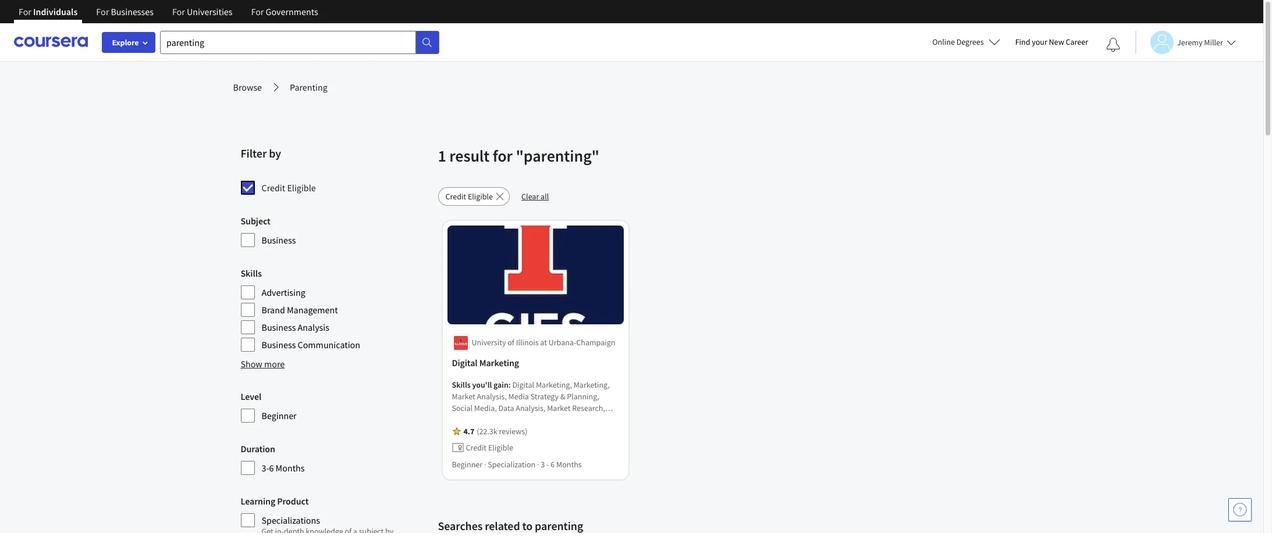 Task type: vqa. For each thing, say whether or not it's contained in the screenshot.


Task type: describe. For each thing, give the bounding box(es) containing it.
(22.3k
[[477, 427, 498, 437]]

clear all
[[522, 192, 549, 202]]

parenting
[[290, 81, 328, 93]]

months inside duration group
[[276, 463, 305, 474]]

duration group
[[241, 442, 431, 476]]

for for governments
[[251, 6, 264, 17]]

3
[[541, 460, 545, 471]]

credit inside button
[[446, 192, 466, 202]]

digital marketing
[[452, 358, 519, 369]]

communication
[[298, 339, 360, 351]]

more
[[264, 359, 285, 370]]

business for business analysis
[[262, 322, 296, 334]]

level
[[241, 391, 262, 403]]

for for businesses
[[96, 6, 109, 17]]

online
[[933, 37, 955, 47]]

jeremy
[[1178, 37, 1203, 47]]

clear
[[522, 192, 539, 202]]

for for individuals
[[19, 6, 31, 17]]

individuals
[[33, 6, 78, 17]]

digital
[[452, 358, 478, 369]]

degrees
[[957, 37, 984, 47]]

2 · from the left
[[537, 460, 539, 471]]

credit eligible down by on the left of the page
[[262, 182, 316, 194]]

for
[[493, 146, 513, 166]]

skills for skills
[[241, 268, 262, 279]]

result
[[450, 146, 490, 166]]

beginner for beginner · specialization · 3 - 6 months
[[452, 460, 483, 471]]

online degrees
[[933, 37, 984, 47]]

1 result for "parenting"
[[438, 146, 600, 166]]

explore
[[112, 37, 139, 48]]

all
[[541, 192, 549, 202]]

skills for skills you'll gain :
[[452, 380, 471, 391]]

skills group
[[241, 267, 431, 353]]

reviews)
[[499, 427, 528, 437]]

browse link
[[233, 80, 262, 94]]

credit eligible down (22.3k
[[466, 443, 513, 454]]

level group
[[241, 390, 431, 424]]

your
[[1032, 37, 1048, 47]]

business for business communication
[[262, 339, 296, 351]]

champaign
[[576, 338, 616, 348]]

advertising
[[262, 287, 305, 299]]

4.7 (22.3k reviews)
[[464, 427, 528, 437]]

:
[[509, 380, 511, 391]]

help center image
[[1234, 504, 1247, 518]]

urbana-
[[549, 338, 576, 348]]

jeremy miller
[[1178, 37, 1224, 47]]

find your new career link
[[1010, 35, 1094, 49]]

learning
[[241, 496, 275, 508]]

eligible inside button
[[468, 192, 493, 202]]

What do you want to learn? text field
[[160, 31, 416, 54]]

for universities
[[172, 6, 233, 17]]

explore button
[[102, 32, 155, 53]]

coursera image
[[14, 33, 88, 51]]

beginner for beginner
[[262, 410, 297, 422]]

1
[[438, 146, 446, 166]]

show more
[[241, 359, 285, 370]]

jeremy miller button
[[1136, 31, 1236, 54]]

show notifications image
[[1107, 38, 1121, 52]]

learning product group
[[241, 495, 431, 534]]



Task type: locate. For each thing, give the bounding box(es) containing it.
duration
[[241, 444, 275, 455]]

beginner down 4.7
[[452, 460, 483, 471]]

0 vertical spatial skills
[[241, 268, 262, 279]]

3 for from the left
[[172, 6, 185, 17]]

learning product
[[241, 496, 309, 508]]

1 vertical spatial beginner
[[452, 460, 483, 471]]

2 business from the top
[[262, 322, 296, 334]]

1 horizontal spatial 6
[[551, 460, 555, 471]]

for businesses
[[96, 6, 154, 17]]

1 horizontal spatial skills
[[452, 380, 471, 391]]

-
[[547, 460, 549, 471]]

3-6 months
[[262, 463, 305, 474]]

6 down "duration"
[[269, 463, 274, 474]]

1 for from the left
[[19, 6, 31, 17]]

credit down by on the left of the page
[[262, 182, 285, 194]]

for governments
[[251, 6, 318, 17]]

you'll
[[472, 380, 492, 391]]

find your new career
[[1016, 37, 1089, 47]]

1 horizontal spatial beginner
[[452, 460, 483, 471]]

new
[[1049, 37, 1065, 47]]

eligible up subject group
[[287, 182, 316, 194]]

business down subject
[[262, 235, 296, 246]]

business analysis
[[262, 322, 329, 334]]

months
[[557, 460, 582, 471], [276, 463, 305, 474]]

find
[[1016, 37, 1031, 47]]

clear all button
[[515, 187, 556, 206]]

skills
[[241, 268, 262, 279], [452, 380, 471, 391]]

4.7
[[464, 427, 475, 437]]

universities
[[187, 6, 233, 17]]

university of illinois at urbana-champaign
[[472, 338, 616, 348]]

eligible down '4.7 (22.3k reviews)'
[[488, 443, 513, 454]]

"parenting"
[[516, 146, 600, 166]]

illinois
[[516, 338, 539, 348]]

university
[[472, 338, 506, 348]]

skills up advertising
[[241, 268, 262, 279]]

0 horizontal spatial skills
[[241, 268, 262, 279]]

6
[[551, 460, 555, 471], [269, 463, 274, 474]]

digital marketing link
[[452, 357, 619, 370]]

for left governments
[[251, 6, 264, 17]]

1 vertical spatial skills
[[452, 380, 471, 391]]

1 horizontal spatial months
[[557, 460, 582, 471]]

credit eligible
[[262, 182, 316, 194], [446, 192, 493, 202], [466, 443, 513, 454]]

for for universities
[[172, 6, 185, 17]]

6 inside duration group
[[269, 463, 274, 474]]

2 vertical spatial business
[[262, 339, 296, 351]]

skills you'll gain :
[[452, 380, 513, 391]]

0 vertical spatial business
[[262, 235, 296, 246]]

·
[[484, 460, 486, 471], [537, 460, 539, 471]]

brand
[[262, 304, 285, 316]]

filter by
[[241, 146, 281, 161]]

months right 3-
[[276, 463, 305, 474]]

beginner · specialization · 3 - 6 months
[[452, 460, 582, 471]]

4 for from the left
[[251, 6, 264, 17]]

months right -
[[557, 460, 582, 471]]

0 horizontal spatial 6
[[269, 463, 274, 474]]

brand management
[[262, 304, 338, 316]]

beginner inside level group
[[262, 410, 297, 422]]

credit eligible button
[[438, 187, 510, 206]]

1 business from the top
[[262, 235, 296, 246]]

for left businesses
[[96, 6, 109, 17]]

business
[[262, 235, 296, 246], [262, 322, 296, 334], [262, 339, 296, 351]]

0 horizontal spatial months
[[276, 463, 305, 474]]

skills left 'you'll'
[[452, 380, 471, 391]]

6 right -
[[551, 460, 555, 471]]

miller
[[1205, 37, 1224, 47]]

credit
[[262, 182, 285, 194], [446, 192, 466, 202], [466, 443, 487, 454]]

analysis
[[298, 322, 329, 334]]

for individuals
[[19, 6, 78, 17]]

career
[[1066, 37, 1089, 47]]

of
[[508, 338, 515, 348]]

filter
[[241, 146, 267, 161]]

by
[[269, 146, 281, 161]]

1 · from the left
[[484, 460, 486, 471]]

business down brand
[[262, 322, 296, 334]]

2 for from the left
[[96, 6, 109, 17]]

for left individuals
[[19, 6, 31, 17]]

online degrees button
[[923, 29, 1010, 55]]

business inside subject group
[[262, 235, 296, 246]]

specialization
[[488, 460, 536, 471]]

0 horizontal spatial beginner
[[262, 410, 297, 422]]

skills inside group
[[241, 268, 262, 279]]

· left specialization
[[484, 460, 486, 471]]

1 vertical spatial business
[[262, 322, 296, 334]]

for left universities
[[172, 6, 185, 17]]

for
[[19, 6, 31, 17], [96, 6, 109, 17], [172, 6, 185, 17], [251, 6, 264, 17]]

business communication
[[262, 339, 360, 351]]

marketing
[[479, 358, 519, 369]]

banner navigation
[[9, 0, 328, 32]]

eligible down 'result'
[[468, 192, 493, 202]]

0 vertical spatial beginner
[[262, 410, 297, 422]]

management
[[287, 304, 338, 316]]

product
[[277, 496, 309, 508]]

business for business
[[262, 235, 296, 246]]

subject group
[[241, 214, 431, 248]]

businesses
[[111, 6, 154, 17]]

0 horizontal spatial ·
[[484, 460, 486, 471]]

beginner
[[262, 410, 297, 422], [452, 460, 483, 471]]

business up more
[[262, 339, 296, 351]]

3 business from the top
[[262, 339, 296, 351]]

show
[[241, 359, 262, 370]]

at
[[540, 338, 547, 348]]

browse
[[233, 81, 262, 93]]

subject
[[241, 215, 271, 227]]

gain
[[494, 380, 509, 391]]

credit eligible down 'result'
[[446, 192, 493, 202]]

credit eligible inside button
[[446, 192, 493, 202]]

credit down 4.7
[[466, 443, 487, 454]]

3-
[[262, 463, 269, 474]]

beginner up "duration"
[[262, 410, 297, 422]]

· left the 3
[[537, 460, 539, 471]]

credit down 'result'
[[446, 192, 466, 202]]

governments
[[266, 6, 318, 17]]

None search field
[[160, 31, 440, 54]]

eligible
[[287, 182, 316, 194], [468, 192, 493, 202], [488, 443, 513, 454]]

1 horizontal spatial ·
[[537, 460, 539, 471]]

show more button
[[241, 357, 285, 371]]

specializations
[[262, 515, 320, 527]]



